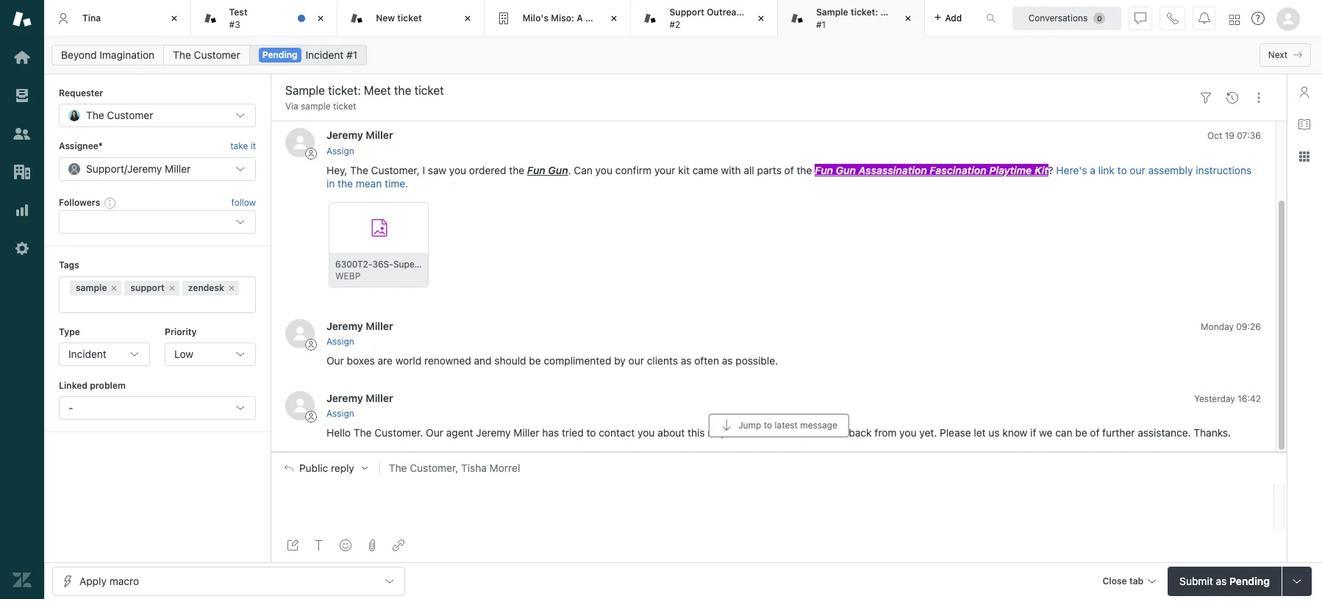 Task type: vqa. For each thing, say whether or not it's contained in the screenshot.
2nd tab from right
yes



Task type: locate. For each thing, give the bounding box(es) containing it.
ticket right meet
[[921, 7, 946, 18]]

pending left incident #1 at the top left of page
[[262, 49, 298, 60]]

the up mean at the top of the page
[[350, 164, 368, 176]]

1 horizontal spatial support
[[670, 7, 705, 18]]

0 vertical spatial avatar image
[[285, 128, 315, 158]]

close image
[[167, 11, 181, 26], [607, 11, 622, 26], [754, 11, 769, 26], [901, 11, 915, 26]]

0 vertical spatial assign button
[[327, 145, 354, 158]]

here's a link to our assembly instructions in the mean time.
[[327, 164, 1252, 190]]

ticket right 'via'
[[333, 101, 356, 112]]

support / jeremy miller
[[86, 162, 191, 175]]

notifications image
[[1199, 12, 1211, 24]]

avatar image
[[285, 128, 315, 158], [285, 319, 315, 348], [285, 391, 315, 421]]

filter image
[[1200, 92, 1212, 103]]

boxes
[[347, 354, 375, 367]]

gun left assassination
[[836, 164, 856, 176]]

1 vertical spatial support
[[86, 162, 124, 175]]

1 vertical spatial #1
[[346, 49, 357, 61]]

close image up the customer link at left top
[[167, 11, 181, 26]]

assign up boxes
[[327, 336, 354, 347]]

1 vertical spatial of
[[1090, 427, 1100, 439]]

are
[[378, 354, 393, 367]]

contact
[[599, 427, 635, 439]]

#2
[[670, 19, 680, 30]]

fun right parts
[[815, 164, 833, 176]]

customer.
[[374, 427, 423, 439]]

jeremy miller assign
[[327, 129, 393, 156], [327, 320, 393, 347], [327, 392, 393, 419]]

1 vertical spatial be
[[1075, 427, 1087, 439]]

we right but at the bottom right
[[765, 427, 779, 439]]

our
[[1130, 164, 1146, 176], [629, 354, 644, 367]]

imagination
[[100, 49, 155, 61]]

support
[[670, 7, 705, 18], [86, 162, 124, 175]]

1 horizontal spatial as
[[722, 354, 733, 367]]

0 horizontal spatial close image
[[313, 11, 328, 26]]

morrel
[[490, 462, 520, 474]]

2 vertical spatial assign
[[327, 408, 354, 419]]

monday 09:26
[[1201, 321, 1261, 332]]

sample
[[301, 101, 331, 112], [76, 282, 107, 293]]

info on adding followers image
[[105, 197, 116, 209]]

16:42
[[1238, 393, 1261, 404]]

1 vertical spatial assign
[[327, 336, 354, 347]]

support for #2
[[670, 7, 705, 18]]

public reply button
[[271, 453, 379, 484]]

followers element
[[59, 210, 256, 234]]

1 vertical spatial avatar image
[[285, 319, 315, 348]]

3 jeremy miller link from the top
[[327, 392, 393, 404]]

as right often
[[722, 354, 733, 367]]

1 horizontal spatial #1
[[816, 19, 826, 30]]

the inside requester element
[[86, 109, 104, 122]]

the customer down #3
[[173, 49, 240, 61]]

1 vertical spatial customer,
[[410, 462, 458, 474]]

world
[[395, 354, 422, 367]]

1 horizontal spatial pending
[[1230, 575, 1270, 587]]

1 vertical spatial our
[[426, 427, 443, 439]]

jeremy for yesterday 16:42
[[327, 392, 363, 404]]

tisha
[[461, 462, 487, 474]]

tab
[[1130, 575, 1144, 587]]

3 jeremy miller assign from the top
[[327, 392, 393, 419]]

the down "requester"
[[86, 109, 104, 122]]

renowned
[[424, 354, 471, 367]]

next button
[[1260, 43, 1311, 67]]

if
[[1030, 427, 1037, 439]]

0 horizontal spatial be
[[529, 354, 541, 367]]

2 close image from the left
[[607, 11, 622, 26]]

0 horizontal spatial our
[[629, 354, 644, 367]]

1 fun from the left
[[527, 164, 546, 176]]

support inside assignee* 'element'
[[86, 162, 124, 175]]

0 horizontal spatial support
[[86, 162, 124, 175]]

0 horizontal spatial incident
[[68, 348, 107, 360]]

#1 inside secondary element
[[346, 49, 357, 61]]

0 vertical spatial the customer
[[173, 49, 240, 61]]

conversations
[[1029, 12, 1088, 23]]

remove image for sample
[[110, 284, 119, 292]]

add attachment image
[[366, 540, 378, 552]]

1 close image from the left
[[167, 11, 181, 26]]

we right if
[[1039, 427, 1053, 439]]

the customer inside the customer link
[[173, 49, 240, 61]]

0 vertical spatial jeremy miller link
[[327, 129, 393, 142]]

gun left can
[[548, 164, 568, 176]]

close image up incident #1 at the top left of page
[[313, 11, 328, 26]]

incident for incident
[[68, 348, 107, 360]]

of right parts
[[784, 164, 794, 176]]

you right can
[[595, 164, 613, 176]]

a
[[577, 12, 583, 23]]

assassination
[[859, 164, 927, 176]]

0 horizontal spatial gun
[[548, 164, 568, 176]]

2 remove image from the left
[[168, 284, 176, 292]]

a
[[1090, 164, 1096, 176]]

close image left add popup button
[[901, 11, 915, 26]]

button displays agent's chat status as invisible. image
[[1135, 12, 1147, 24]]

jeremy miller assign up "hello"
[[327, 392, 393, 419]]

the inside here's a link to our assembly instructions in the mean time.
[[338, 177, 353, 190]]

incident inside secondary element
[[306, 49, 344, 61]]

ticket
[[921, 7, 946, 18], [397, 12, 422, 23], [333, 101, 356, 112]]

the down customer.
[[389, 462, 407, 474]]

tab containing support outreach
[[631, 0, 778, 37]]

1 vertical spatial incident
[[68, 348, 107, 360]]

of left the further
[[1090, 427, 1100, 439]]

oct 19 07:36
[[1207, 130, 1261, 142]]

1 close image from the left
[[313, 11, 328, 26]]

the customer inside requester element
[[86, 109, 153, 122]]

0 vertical spatial #1
[[816, 19, 826, 30]]

priority
[[165, 326, 197, 337]]

0 horizontal spatial customer
[[107, 109, 153, 122]]

to right link
[[1118, 164, 1127, 176]]

remove image right zendesk on the top
[[227, 284, 236, 292]]

3 tab from the left
[[778, 0, 946, 37]]

be right can
[[1075, 427, 1087, 439]]

miller up mean at the top of the page
[[366, 129, 393, 142]]

0 vertical spatial support
[[670, 7, 705, 18]]

1 vertical spatial pending
[[1230, 575, 1270, 587]]

2 horizontal spatial remove image
[[227, 284, 236, 292]]

customer down #3
[[194, 49, 240, 61]]

3 remove image from the left
[[227, 284, 236, 292]]

our boxes are world renowned and should be complimented by our clients as often as possible.
[[327, 354, 778, 367]]

secondary element
[[44, 40, 1322, 70]]

heard
[[819, 427, 846, 439]]

came
[[693, 164, 718, 176]]

here's
[[1056, 164, 1087, 176]]

it
[[251, 141, 256, 152]]

the right meet
[[905, 7, 919, 18]]

zendesk
[[188, 282, 224, 293]]

to inside button
[[764, 420, 772, 431]]

pending left displays possible ticket submission types image
[[1230, 575, 1270, 587]]

our right link
[[1130, 164, 1146, 176]]

assign button up "hello"
[[327, 408, 354, 421]]

zendesk support image
[[13, 10, 32, 29]]

avatar image for our boxes are world renowned and should be complimented by our clients as often as possible.
[[285, 319, 315, 348]]

jeremy miller assign up boxes
[[327, 320, 393, 347]]

close image
[[313, 11, 328, 26], [460, 11, 475, 26]]

0 horizontal spatial fun
[[527, 164, 546, 176]]

be right should
[[529, 354, 541, 367]]

the customer down "requester"
[[86, 109, 153, 122]]

can
[[1056, 427, 1073, 439]]

via sample ticket
[[285, 101, 356, 112]]

customer inside secondary element
[[194, 49, 240, 61]]

fun left .
[[527, 164, 546, 176]]

3 assign from the top
[[327, 408, 354, 419]]

to
[[1118, 164, 1127, 176], [764, 420, 772, 431], [587, 427, 596, 439]]

customer, inside conversationlabel log
[[371, 164, 420, 176]]

#1 inside sample ticket: meet the ticket #1
[[816, 19, 826, 30]]

#1 down sample
[[816, 19, 826, 30]]

miller up are
[[366, 320, 393, 332]]

assign up "hello"
[[327, 408, 354, 419]]

sample
[[816, 7, 848, 18]]

incident down the type
[[68, 348, 107, 360]]

0 vertical spatial pending
[[262, 49, 298, 60]]

conversations button
[[1013, 6, 1122, 30]]

miller inside assignee* 'element'
[[165, 162, 191, 175]]

us
[[989, 427, 1000, 439]]

assign up hey,
[[327, 145, 354, 156]]

the customer
[[173, 49, 240, 61], [86, 109, 153, 122]]

assign for our
[[327, 336, 354, 347]]

2 jeremy miller assign from the top
[[327, 320, 393, 347]]

close image for tina tab
[[167, 11, 181, 26]]

1 vertical spatial jeremy miller assign
[[327, 320, 393, 347]]

sample ticket: meet the ticket #1
[[816, 7, 946, 30]]

jeremy miller link up boxes
[[327, 320, 393, 332]]

incident inside popup button
[[68, 348, 107, 360]]

but
[[747, 427, 762, 439]]

assign button for hello
[[327, 408, 354, 421]]

the right 'imagination'
[[173, 49, 191, 61]]

customer, left the tisha
[[410, 462, 458, 474]]

jeremy up boxes
[[327, 320, 363, 332]]

as left often
[[681, 354, 692, 367]]

1 horizontal spatial the customer
[[173, 49, 240, 61]]

2 vertical spatial assign button
[[327, 408, 354, 421]]

0 horizontal spatial pending
[[262, 49, 298, 60]]

3 assign button from the top
[[327, 408, 354, 421]]

close image right "outreach"
[[754, 11, 769, 26]]

2 horizontal spatial to
[[1118, 164, 1127, 176]]

support for jeremy
[[86, 162, 124, 175]]

2 vertical spatial avatar image
[[285, 391, 315, 421]]

1 horizontal spatial customer
[[194, 49, 240, 61]]

jeremy miller link up hey,
[[327, 129, 393, 142]]

customer up /
[[107, 109, 153, 122]]

support down assignee*
[[86, 162, 124, 175]]

jeremy miller assign for boxes
[[327, 320, 393, 347]]

displays possible ticket submission types image
[[1291, 575, 1303, 587]]

0 vertical spatial assign
[[327, 145, 354, 156]]

customer inside requester element
[[107, 109, 153, 122]]

jeremy miller assign up hey,
[[327, 129, 393, 156]]

1 we from the left
[[765, 427, 779, 439]]

2 assign from the top
[[327, 336, 354, 347]]

Subject field
[[282, 82, 1190, 99]]

has
[[542, 427, 559, 439]]

0 vertical spatial incident
[[306, 49, 344, 61]]

sample right 'via'
[[301, 101, 331, 112]]

0 horizontal spatial remove image
[[110, 284, 119, 292]]

jeremy down requester element
[[127, 162, 162, 175]]

0 horizontal spatial our
[[327, 354, 344, 367]]

thanks.
[[1194, 427, 1231, 439]]

0 horizontal spatial to
[[587, 427, 596, 439]]

2 assign button from the top
[[327, 335, 354, 349]]

the
[[173, 49, 191, 61], [86, 109, 104, 122], [350, 164, 368, 176], [354, 427, 372, 439], [389, 462, 407, 474]]

2 vertical spatial jeremy miller assign
[[327, 392, 393, 419]]

jeremy inside assignee* 'element'
[[127, 162, 162, 175]]

remove image left support
[[110, 284, 119, 292]]

jeremy miller link
[[327, 129, 393, 142], [327, 320, 393, 332], [327, 392, 393, 404]]

zendesk products image
[[1230, 14, 1240, 25]]

0 vertical spatial of
[[784, 164, 794, 176]]

miller right /
[[165, 162, 191, 175]]

admin image
[[13, 239, 32, 258]]

sample down tags
[[76, 282, 107, 293]]

incident up the via sample ticket on the top of the page
[[306, 49, 344, 61]]

our right 'by'
[[629, 354, 644, 367]]

assign button up hey,
[[327, 145, 354, 158]]

public
[[299, 462, 328, 474]]

from
[[875, 427, 897, 439]]

close image inside tina tab
[[167, 11, 181, 26]]

1 vertical spatial our
[[629, 354, 644, 367]]

2 avatar image from the top
[[285, 319, 315, 348]]

to right tried
[[587, 427, 596, 439]]

0 vertical spatial customer,
[[371, 164, 420, 176]]

1 vertical spatial customer
[[107, 109, 153, 122]]

close image left "subsidiary"
[[607, 11, 622, 26]]

hey,
[[327, 164, 347, 176]]

kit
[[1035, 164, 1048, 176]]

remove image
[[110, 284, 119, 292], [168, 284, 176, 292], [227, 284, 236, 292]]

haven't
[[781, 427, 816, 439]]

close image left milo's
[[460, 11, 475, 26]]

1 remove image from the left
[[110, 284, 119, 292]]

jeremy miller link down boxes
[[327, 392, 393, 404]]

subsidiary
[[622, 12, 668, 23]]

incident button
[[59, 343, 150, 366]]

you right saw
[[449, 164, 466, 176]]

1 horizontal spatial ticket
[[397, 12, 422, 23]]

1 horizontal spatial to
[[764, 420, 772, 431]]

2 vertical spatial jeremy miller link
[[327, 392, 393, 404]]

tab
[[191, 0, 338, 37], [631, 0, 778, 37], [778, 0, 946, 37]]

1 vertical spatial assign button
[[327, 335, 354, 349]]

1 assign button from the top
[[327, 145, 354, 158]]

our left boxes
[[327, 354, 344, 367]]

2 jeremy miller link from the top
[[327, 320, 393, 332]]

0 vertical spatial customer
[[194, 49, 240, 61]]

0 horizontal spatial sample
[[76, 282, 107, 293]]

1 horizontal spatial remove image
[[168, 284, 176, 292]]

0 horizontal spatial the customer
[[86, 109, 153, 122]]

reporting image
[[13, 201, 32, 220]]

0 horizontal spatial we
[[765, 427, 779, 439]]

our
[[327, 354, 344, 367], [426, 427, 443, 439]]

19
[[1225, 130, 1235, 142]]

1 horizontal spatial fun
[[815, 164, 833, 176]]

customer context image
[[1299, 86, 1311, 98]]

2 we from the left
[[1039, 427, 1053, 439]]

the customer, tisha morrel
[[389, 462, 520, 474]]

ticket inside sample ticket: meet the ticket #1
[[921, 7, 946, 18]]

support inside support outreach #2
[[670, 7, 705, 18]]

format text image
[[313, 540, 325, 552]]

can
[[574, 164, 593, 176]]

close image inside milo's miso: a foodlez subsidiary tab
[[607, 11, 622, 26]]

3 avatar image from the top
[[285, 391, 315, 421]]

jeremy up hey,
[[327, 129, 363, 142]]

4 close image from the left
[[901, 11, 915, 26]]

to right but at the bottom right
[[764, 420, 772, 431]]

0 vertical spatial be
[[529, 354, 541, 367]]

jeremy right agent
[[476, 427, 511, 439]]

follow
[[231, 197, 256, 208]]

3 close image from the left
[[754, 11, 769, 26]]

assign button up boxes
[[327, 335, 354, 349]]

as right submit
[[1216, 575, 1227, 587]]

1 horizontal spatial our
[[1130, 164, 1146, 176]]

we
[[765, 427, 779, 439], [1039, 427, 1053, 439]]

1 vertical spatial the customer
[[86, 109, 153, 122]]

the
[[905, 7, 919, 18], [509, 164, 525, 176], [797, 164, 812, 176], [338, 177, 353, 190]]

incident
[[306, 49, 344, 61], [68, 348, 107, 360]]

1 jeremy miller link from the top
[[327, 129, 393, 142]]

0 vertical spatial sample
[[301, 101, 331, 112]]

1 horizontal spatial we
[[1039, 427, 1053, 439]]

milo's miso: a foodlez subsidiary tab
[[484, 0, 668, 37]]

tina tab
[[44, 0, 191, 37]]

back
[[849, 427, 872, 439]]

remove image right support
[[168, 284, 176, 292]]

0 horizontal spatial #1
[[346, 49, 357, 61]]

miller for yesterday
[[366, 392, 393, 404]]

2 tab from the left
[[631, 0, 778, 37]]

2 close image from the left
[[460, 11, 475, 26]]

our left agent
[[426, 427, 443, 439]]

the right parts
[[797, 164, 812, 176]]

here's a link to our assembly instructions in the mean time. link
[[327, 164, 1252, 190]]

0 vertical spatial our
[[1130, 164, 1146, 176]]

jump to latest message
[[738, 420, 837, 431]]

customer, inside button
[[410, 462, 458, 474]]

ticket right new
[[397, 12, 422, 23]]

ordered
[[469, 164, 506, 176]]

#1 up the via sample ticket on the top of the page
[[346, 49, 357, 61]]

miller down are
[[366, 392, 393, 404]]

customer, up time. on the top of page
[[371, 164, 420, 176]]

support up #2
[[670, 7, 705, 18]]

time.
[[385, 177, 408, 190]]

jeremy up "hello"
[[327, 392, 363, 404]]

0 vertical spatial jeremy miller assign
[[327, 129, 393, 156]]

the right in
[[338, 177, 353, 190]]

2 fun from the left
[[815, 164, 833, 176]]

the right "hello"
[[354, 427, 372, 439]]

1 horizontal spatial incident
[[306, 49, 344, 61]]

draft mode image
[[287, 540, 299, 552]]

miller
[[366, 129, 393, 142], [165, 162, 191, 175], [366, 320, 393, 332], [366, 392, 393, 404], [514, 427, 539, 439]]

1 horizontal spatial gun
[[836, 164, 856, 176]]

get started image
[[13, 48, 32, 67]]

1 horizontal spatial close image
[[460, 11, 475, 26]]

submit as pending
[[1180, 575, 1270, 587]]

2 horizontal spatial ticket
[[921, 7, 946, 18]]

1 avatar image from the top
[[285, 128, 315, 158]]

1 tab from the left
[[191, 0, 338, 37]]

please
[[940, 427, 971, 439]]

1 vertical spatial jeremy miller link
[[327, 320, 393, 332]]

our inside here's a link to our assembly instructions in the mean time.
[[1130, 164, 1146, 176]]

linked problem element
[[59, 397, 256, 420]]

often
[[694, 354, 719, 367]]

incident #1
[[306, 49, 357, 61]]

all
[[744, 164, 754, 176]]

tab containing test
[[191, 0, 338, 37]]

assign button for our
[[327, 335, 354, 349]]

views image
[[13, 86, 32, 105]]



Task type: describe. For each thing, give the bounding box(es) containing it.
hello
[[327, 427, 351, 439]]

with
[[721, 164, 741, 176]]

milo's miso: a foodlez subsidiary
[[523, 12, 668, 23]]

incident for incident #1
[[306, 49, 344, 61]]

assistance.
[[1138, 427, 1191, 439]]

should
[[494, 354, 526, 367]]

#3
[[229, 19, 240, 30]]

apps image
[[1299, 151, 1311, 163]]

close image for milo's miso: a foodlez subsidiary tab at the top of page
[[607, 11, 622, 26]]

outreach
[[707, 7, 747, 18]]

foodlez
[[585, 12, 620, 23]]

test #3
[[229, 7, 248, 30]]

07:36
[[1237, 130, 1261, 142]]

you left yet.
[[900, 427, 917, 439]]

instructions
[[1196, 164, 1252, 176]]

about
[[658, 427, 685, 439]]

1 jeremy miller assign from the top
[[327, 129, 393, 156]]

add link (cmd k) image
[[393, 540, 404, 552]]

pending inside secondary element
[[262, 49, 298, 60]]

oct
[[1207, 130, 1223, 142]]

close image for tab containing support outreach
[[754, 11, 769, 26]]

miller for oct
[[366, 129, 393, 142]]

fascination
[[930, 164, 987, 176]]

new ticket
[[376, 12, 422, 23]]

milo's
[[523, 12, 549, 23]]

events image
[[1227, 92, 1238, 103]]

tried
[[562, 427, 584, 439]]

remove image for zendesk
[[227, 284, 236, 292]]

this
[[688, 427, 705, 439]]

0 horizontal spatial of
[[784, 164, 794, 176]]

linked
[[59, 380, 87, 391]]

close
[[1103, 575, 1127, 587]]

macro
[[109, 575, 139, 587]]

1 gun from the left
[[548, 164, 568, 176]]

main element
[[0, 0, 44, 599]]

beyond
[[61, 49, 97, 61]]

miller left has
[[514, 427, 539, 439]]

2 horizontal spatial as
[[1216, 575, 1227, 587]]

conversationlabel log
[[271, 116, 1287, 452]]

close image for tab containing sample ticket: meet the ticket
[[901, 11, 915, 26]]

saw
[[428, 164, 446, 176]]

take
[[230, 141, 248, 152]]

in
[[327, 177, 335, 190]]

parts
[[757, 164, 782, 176]]

via
[[285, 101, 298, 112]]

assign for hello
[[327, 408, 354, 419]]

0 vertical spatial our
[[327, 354, 344, 367]]

jeremy miller link for boxes
[[327, 320, 393, 332]]

test
[[229, 7, 248, 18]]

reply
[[331, 462, 354, 474]]

playtime
[[989, 164, 1032, 176]]

the inside secondary element
[[173, 49, 191, 61]]

ticket actions image
[[1253, 92, 1265, 103]]

1 horizontal spatial of
[[1090, 427, 1100, 439]]

yet.
[[920, 427, 937, 439]]

Yesterday 16:42 text field
[[1194, 393, 1261, 404]]

jeremy miller assign for the
[[327, 392, 393, 419]]

09:26
[[1236, 321, 1261, 332]]

type
[[59, 326, 80, 337]]

Oct 19 07:36 text field
[[1207, 130, 1261, 142]]

close tab button
[[1096, 567, 1162, 598]]

1 horizontal spatial sample
[[301, 101, 331, 112]]

0 horizontal spatial as
[[681, 354, 692, 367]]

remove image for support
[[168, 284, 176, 292]]

assignee* element
[[59, 157, 256, 181]]

1 assign from the top
[[327, 145, 354, 156]]

miller for monday
[[366, 320, 393, 332]]

jeremy miller link for the
[[327, 392, 393, 404]]

jeremy for oct 19 07:36
[[327, 129, 363, 142]]

let
[[974, 427, 986, 439]]

request
[[708, 427, 744, 439]]

jump to latest message button
[[709, 414, 849, 437]]

message
[[800, 420, 837, 431]]

low button
[[165, 343, 256, 366]]

the inside button
[[389, 462, 407, 474]]

tabs tab list
[[44, 0, 971, 37]]

hello the customer. our agent jeremy miller has tried to contact you about this request but we haven't heard back from you yet. please let us know if we can be of further assistance. thanks.
[[327, 427, 1231, 439]]

assembly
[[1148, 164, 1193, 176]]

?
[[1048, 164, 1054, 176]]

add
[[945, 12, 962, 23]]

customers image
[[13, 124, 32, 143]]

take it button
[[230, 139, 256, 154]]

knowledge image
[[1299, 118, 1311, 130]]

hide composer image
[[773, 446, 785, 458]]

i
[[423, 164, 425, 176]]

insert emojis image
[[340, 540, 352, 552]]

yesterday 16:42
[[1194, 393, 1261, 404]]

Monday 09:26 text field
[[1201, 321, 1261, 332]]

link
[[1098, 164, 1115, 176]]

by
[[614, 354, 626, 367]]

jump
[[738, 420, 761, 431]]

support
[[131, 282, 165, 293]]

requester element
[[59, 104, 256, 128]]

take it
[[230, 141, 256, 152]]

your
[[655, 164, 675, 176]]

close image inside tab
[[313, 11, 328, 26]]

follow button
[[231, 196, 256, 210]]

add button
[[925, 0, 971, 36]]

agent
[[446, 427, 473, 439]]

and
[[474, 354, 492, 367]]

close image inside the new ticket tab
[[460, 11, 475, 26]]

Public reply composer text field
[[278, 484, 1269, 515]]

further
[[1103, 427, 1135, 439]]

know
[[1003, 427, 1028, 439]]

apply macro
[[79, 575, 139, 587]]

confirm
[[615, 164, 652, 176]]

zendesk image
[[13, 571, 32, 590]]

tab containing sample ticket: meet the ticket
[[778, 0, 946, 37]]

tags
[[59, 260, 79, 271]]

requester
[[59, 88, 103, 99]]

possible.
[[736, 354, 778, 367]]

to inside here's a link to our assembly instructions in the mean time.
[[1118, 164, 1127, 176]]

the inside sample ticket: meet the ticket #1
[[905, 7, 919, 18]]

the right 'ordered'
[[509, 164, 525, 176]]

avatar image for hello the customer. our agent jeremy miller has tried to contact you about this request but we haven't heard back from you yet. please let us know if we can be of further assistance. thanks.
[[285, 391, 315, 421]]

support outreach #2
[[670, 7, 747, 30]]

miso:
[[551, 12, 574, 23]]

new
[[376, 12, 395, 23]]

1 horizontal spatial be
[[1075, 427, 1087, 439]]

low
[[174, 348, 193, 360]]

new ticket tab
[[338, 0, 484, 37]]

yesterday
[[1194, 393, 1235, 404]]

close tab
[[1103, 575, 1144, 587]]

2 gun from the left
[[836, 164, 856, 176]]

you left about
[[638, 427, 655, 439]]

0 horizontal spatial ticket
[[333, 101, 356, 112]]

jeremy for monday 09:26
[[327, 320, 363, 332]]

get help image
[[1252, 12, 1265, 25]]

1 vertical spatial sample
[[76, 282, 107, 293]]

latest
[[774, 420, 797, 431]]

assignee*
[[59, 141, 103, 152]]

tina
[[82, 12, 101, 23]]

submit
[[1180, 575, 1213, 587]]

problem
[[90, 380, 126, 391]]

1 horizontal spatial our
[[426, 427, 443, 439]]

beyond imagination
[[61, 49, 155, 61]]

the customer, tisha morrel button
[[379, 461, 1287, 476]]

the customer link
[[163, 45, 250, 65]]

organizations image
[[13, 163, 32, 182]]



